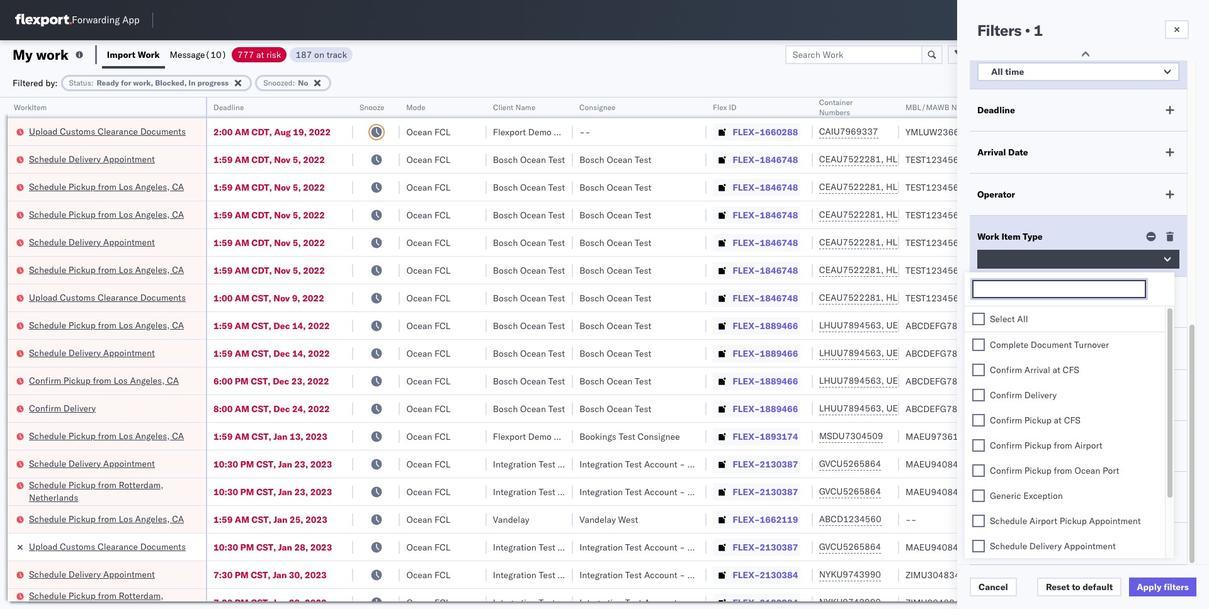 Task type: describe. For each thing, give the bounding box(es) containing it.
numbers for container numbers
[[819, 108, 850, 117]]

6:00
[[213, 376, 233, 387]]

8:00
[[213, 403, 233, 415]]

2 schedule pickup from los angeles, ca button from the top
[[29, 208, 184, 222]]

10 ocean fcl from the top
[[406, 376, 451, 387]]

0 vertical spatial status
[[69, 78, 91, 87]]

confirm pickup from los angeles, ca button
[[29, 374, 179, 388]]

2 1846748 from the top
[[760, 182, 798, 193]]

1:00
[[213, 292, 233, 304]]

flexport import customs
[[977, 436, 1043, 457]]

confirm delivery button
[[29, 402, 96, 416]]

10:30 pm cst, jan 28, 2023
[[213, 542, 332, 553]]

lhuu7894563, for schedule pickup from los angeles, ca
[[819, 320, 884, 331]]

4 ocean fcl from the top
[[406, 209, 451, 221]]

12 am from the top
[[235, 514, 249, 525]]

default
[[1083, 582, 1113, 593]]

9 flex- from the top
[[733, 348, 760, 359]]

2 ceau7522281, from the top
[[819, 181, 884, 193]]

dec left 24,
[[273, 403, 290, 415]]

6 ceau7522281, from the top
[[819, 292, 884, 304]]

5, for 'schedule pickup from los angeles, ca' link related to 4th schedule pickup from los angeles, ca button from the bottom
[[293, 265, 301, 276]]

filtered
[[13, 77, 43, 88]]

flex
[[713, 103, 727, 112]]

6 fcl from the top
[[435, 265, 451, 276]]

19,
[[293, 126, 307, 138]]

schedule delivery appointment link for 2nd schedule delivery appointment button from the top
[[29, 236, 155, 248]]

clearance for 1st upload customs clearance documents 'link'
[[98, 126, 138, 137]]

2 vertical spatial 23,
[[294, 486, 308, 498]]

1 vertical spatial status
[[993, 538, 1020, 550]]

3 upload from the top
[[29, 541, 58, 553]]

ready for customs clearance
[[977, 292, 1059, 312]]

mbl/mawb numbers button
[[899, 100, 1053, 113]]

jaehyung
[[1072, 459, 1109, 470]]

10 resize handle column header from the left
[[1137, 98, 1152, 610]]

customs for first upload customs clearance documents 'link' from the bottom of the page
[[60, 541, 95, 553]]

6 1:59 from the top
[[213, 320, 233, 332]]

reset
[[1046, 582, 1070, 593]]

los for 3rd schedule pickup from los angeles, ca button from the bottom of the page
[[119, 320, 133, 331]]

1660288
[[760, 126, 798, 138]]

file
[[994, 49, 1009, 60]]

2:00 am cdt, aug 19, 2022
[[213, 126, 331, 138]]

14, for schedule delivery appointment
[[292, 348, 306, 359]]

7 flex- from the top
[[733, 292, 760, 304]]

confirm arrival at cfs
[[990, 365, 1079, 376]]

16 ocean fcl from the top
[[406, 542, 451, 553]]

uetu5238478 for schedule pickup from los angeles, ca
[[886, 320, 948, 331]]

7 am from the top
[[235, 292, 249, 304]]

abcdefg78456546 for schedule delivery appointment
[[906, 348, 990, 359]]

confirm pickup from airport
[[990, 440, 1102, 451]]

transit
[[1009, 496, 1038, 508]]

6 hlxu6269489, from the top
[[886, 292, 950, 304]]

client name button
[[487, 100, 561, 113]]

confirm pickup from los angeles, ca
[[29, 375, 179, 386]]

3 upload customs clearance documents link from the top
[[29, 541, 186, 553]]

2 30, from the top
[[289, 597, 303, 609]]

abcd1234560
[[819, 514, 881, 525]]

Search Shipments (/) text field
[[968, 11, 1089, 30]]

5 lagerfeld from the top
[[706, 597, 743, 609]]

reset to default
[[1046, 582, 1113, 593]]

abcdefg78456546 for schedule pickup from los angeles, ca
[[906, 320, 990, 332]]

777 at risk
[[238, 49, 281, 60]]

4 lhuu7894563, from the top
[[819, 403, 884, 414]]

mbl/mawb numbers
[[906, 103, 982, 112]]

hlxu8034992 for 2nd schedule delivery appointment button from the top
[[953, 237, 1014, 248]]

2 flex-2130384 from the top
[[733, 597, 798, 609]]

hlxu8034992 for 5th schedule pickup from los angeles, ca button from the bottom of the page
[[953, 209, 1014, 220]]

3 flex- from the top
[[733, 182, 760, 193]]

11 resize handle column header from the left
[[1177, 98, 1192, 610]]

1 upload customs clearance documents button from the top
[[29, 125, 186, 139]]

2022 for 'schedule pickup from los angeles, ca' link for 3rd schedule pickup from los angeles, ca button from the bottom of the page
[[308, 320, 330, 332]]

2 zimu3048342 from the top
[[906, 597, 966, 609]]

4 flex-1889466 from the top
[[733, 403, 798, 415]]

cdt, for 'schedule pickup from los angeles, ca' link associated with 5th schedule pickup from los angeles, ca button from the bottom of the page
[[251, 209, 272, 221]]

from for 7:30 schedule pickup from rotterdam, netherlands link
[[98, 590, 116, 602]]

schedule for second schedule pickup from los angeles, ca button from the bottom of the page
[[29, 430, 66, 442]]

777
[[238, 49, 254, 60]]

app
[[122, 14, 140, 26]]

4 uetu5238478 from the top
[[886, 403, 948, 414]]

filters
[[1164, 582, 1189, 593]]

work
[[36, 46, 69, 63]]

arrival date
[[977, 147, 1028, 158]]

west
[[618, 514, 638, 525]]

1:59 am cdt, nov 5, 2022 for schedule delivery appointment link associated with fifth schedule delivery appointment button from the bottom of the page
[[213, 154, 325, 165]]

delivery inside flexport managed delivery
[[977, 394, 1012, 406]]

container
[[819, 98, 853, 107]]

schedule pickup from los angeles, ca link for 6th schedule pickup from los angeles, ca button from the bottom
[[29, 180, 184, 193]]

test123456 for schedule delivery appointment link associated with fifth schedule delivery appointment button from the bottom of the page
[[906, 154, 959, 165]]

action
[[1165, 49, 1193, 60]]

25,
[[290, 514, 303, 525]]

workitem
[[14, 103, 47, 112]]

appointment for 2nd schedule delivery appointment button from the bottom
[[103, 458, 155, 469]]

2 2130387 from the top
[[760, 486, 798, 498]]

customs inside flexport import customs
[[977, 445, 1014, 457]]

delivery for confirm delivery "button"
[[63, 403, 96, 414]]

flexport inside flexport import customs
[[977, 436, 1013, 448]]

1 vertical spatial --
[[906, 514, 916, 525]]

3 cdt, from the top
[[251, 182, 272, 193]]

los for 4th schedule pickup from los angeles, ca button from the bottom
[[119, 264, 133, 275]]

snooze
[[360, 103, 385, 112]]

2 1:59 from the top
[[213, 182, 233, 193]]

angeles, for confirm pickup from los angeles, ca link
[[130, 375, 165, 386]]

4 schedule delivery appointment button from the top
[[29, 457, 155, 471]]

deadline button
[[207, 100, 341, 113]]

14 fcl from the top
[[435, 486, 451, 498]]

1 vertical spatial work
[[977, 231, 999, 242]]

5, for 2nd schedule delivery appointment button from the top schedule delivery appointment link
[[293, 237, 301, 248]]

snoozed : no
[[263, 78, 308, 87]]

4 1846748 from the top
[[760, 237, 798, 248]]

0 vertical spatial ready
[[97, 78, 119, 87]]

ceau7522281, for 2nd schedule delivery appointment button from the top schedule delivery appointment link
[[819, 237, 884, 248]]

to
[[1072, 582, 1080, 593]]

5 ocean fcl from the top
[[406, 237, 451, 248]]

delivery for 2nd schedule delivery appointment button from the bottom
[[68, 458, 101, 469]]

2022 for schedule delivery appointment link for third schedule delivery appointment button from the bottom
[[308, 348, 330, 359]]

1 schedule delivery appointment button from the top
[[29, 153, 155, 167]]

work item type
[[977, 231, 1043, 242]]

snoozed
[[263, 78, 293, 87]]

vandelay for vandelay
[[493, 514, 529, 525]]

customs for second upload customs clearance documents 'link' from the bottom
[[60, 292, 95, 303]]

24,
[[292, 403, 306, 415]]

agent
[[1185, 459, 1209, 470]]

all inside list box
[[1017, 314, 1028, 325]]

9 ocean fcl from the top
[[406, 348, 451, 359]]

1 karl from the top
[[687, 459, 704, 470]]

7 1:59 from the top
[[213, 348, 233, 359]]

1
[[1034, 21, 1043, 40]]

5 flex- from the top
[[733, 237, 760, 248]]

0 vertical spatial at
[[256, 49, 264, 60]]

2 flex-1846748 from the top
[[733, 182, 798, 193]]

at for confirm pickup at cfs
[[1054, 415, 1062, 426]]

from for 'schedule pickup from los angeles, ca' link for 3rd schedule pickup from los angeles, ca button from the bottom of the page
[[98, 320, 116, 331]]

flexport inside flexport managed delivery
[[977, 385, 1013, 397]]

document
[[1031, 339, 1072, 351]]

0 vertical spatial arrival
[[977, 147, 1006, 158]]

appointment for fifth schedule delivery appointment button from the top
[[103, 569, 155, 580]]

customs inside "ready for customs clearance"
[[1022, 292, 1059, 304]]

los for 6th schedule pickup from los angeles, ca button from the bottom
[[119, 181, 133, 192]]

lhuu7894563, uetu5238478 for schedule pickup from los angeles, ca
[[819, 320, 948, 331]]

angeles, for 'schedule pickup from los angeles, ca' link associated with 5th schedule pickup from los angeles, ca button from the bottom of the page
[[135, 209, 170, 220]]

id
[[729, 103, 736, 112]]

mbl/mawb
[[906, 103, 949, 112]]

11 flex- from the top
[[733, 403, 760, 415]]

Search Work text field
[[785, 45, 922, 64]]

caiu7969337
[[819, 126, 878, 137]]

select all
[[990, 314, 1028, 325]]

los for 6th schedule pickup from los angeles, ca button from the top of the page
[[119, 514, 133, 525]]

14 ocean fcl from the top
[[406, 486, 451, 498]]

schedule pickup from rotterdam, netherlands link for 7:30
[[29, 590, 190, 610]]

dec for schedule pickup from los angeles, ca
[[273, 320, 290, 332]]

12 flex- from the top
[[733, 431, 760, 442]]

apply
[[1137, 582, 1161, 593]]

file exception
[[994, 49, 1052, 60]]

2 test123456 from the top
[[906, 182, 959, 193]]

message (10)
[[170, 49, 227, 60]]

: for status
[[91, 78, 93, 87]]

hlxu6269489, for 2nd schedule delivery appointment button from the top schedule delivery appointment link
[[886, 237, 950, 248]]

bookings test consignee
[[579, 431, 680, 442]]

5 schedule pickup from los angeles, ca button from the top
[[29, 430, 184, 444]]

turnover
[[1074, 339, 1109, 351]]

1889466 for schedule pickup from los angeles, ca
[[760, 320, 798, 332]]

: for snoozed
[[293, 78, 295, 87]]

status : ready for work, blocked, in progress
[[69, 78, 229, 87]]

on
[[314, 49, 324, 60]]

upload customs clearance documents for first upload customs clearance documents button from the bottom
[[29, 292, 186, 303]]

filters
[[977, 21, 1021, 40]]

0 vertical spatial type
[[1023, 231, 1043, 242]]

appointment for third schedule delivery appointment button from the bottom
[[103, 347, 155, 359]]

maeu9736123
[[906, 431, 969, 442]]

6 1846748 from the top
[[760, 292, 798, 304]]

hlxu8034992 for 4th schedule pickup from los angeles, ca button from the bottom
[[953, 264, 1014, 276]]

10 flex- from the top
[[733, 376, 760, 387]]

2 integration from the top
[[579, 486, 623, 498]]

uetu5238478 for confirm pickup from los angeles, ca
[[886, 375, 948, 387]]

flex-1889466 for confirm pickup from los angeles, ca
[[733, 376, 798, 387]]

1 vertical spatial type
[[1021, 343, 1041, 355]]

4 1889466 from the top
[[760, 403, 798, 415]]

8 fcl from the top
[[435, 320, 451, 332]]

1 2130384 from the top
[[760, 570, 798, 581]]

3 integration test account - karl lagerfeld from the top
[[579, 542, 743, 553]]

15 fcl from the top
[[435, 514, 451, 525]]

schedule delivery appointment for 2nd schedule delivery appointment button from the top schedule delivery appointment link
[[29, 236, 155, 248]]

angeles, for 'schedule pickup from los angeles, ca' link for 3rd schedule pickup from los angeles, ca button from the bottom of the page
[[135, 320, 170, 331]]

moving
[[1015, 487, 1046, 499]]

managed
[[1015, 385, 1054, 397]]

schedule delivery appointment for schedule delivery appointment link for third schedule delivery appointment button from the bottom
[[29, 347, 155, 359]]

arrival inside list box
[[1024, 365, 1050, 376]]

flex-1660288
[[733, 126, 798, 138]]

schedule pickup from rotterdam, netherlands button for 7:30 pm cst, jan 30, 2023
[[29, 590, 190, 610]]

filtered by:
[[13, 77, 58, 88]]

do
[[977, 538, 991, 550]]

1 30, from the top
[[289, 570, 303, 581]]

operator
[[977, 189, 1015, 200]]

4 am from the top
[[235, 209, 249, 221]]

batch action
[[1138, 49, 1193, 60]]

2 ocean fcl from the top
[[406, 154, 451, 165]]

cfs for confirm arrival at cfs
[[1063, 365, 1079, 376]]

2 5, from the top
[[293, 182, 301, 193]]

mode button
[[400, 100, 474, 113]]

6 flex-1846748 from the top
[[733, 292, 798, 304]]

confirm inside "button"
[[29, 403, 61, 414]]

1 flex-2130384 from the top
[[733, 570, 798, 581]]

import inside button
[[107, 49, 135, 60]]

schedule pickup from rotterdam, netherlands link for 10:30
[[29, 479, 190, 504]]

4 integration test account - karl lagerfeld from the top
[[579, 570, 743, 581]]

0 vertical spatial --
[[579, 126, 590, 138]]

risk
[[266, 49, 281, 60]]

ceau7522281, for 'schedule pickup from los angeles, ca' link associated with 5th schedule pickup from los angeles, ca button from the bottom of the page
[[819, 209, 884, 220]]

exception type
[[977, 343, 1041, 355]]

blocked,
[[155, 78, 187, 87]]

cdt, for 2nd schedule delivery appointment button from the top schedule delivery appointment link
[[251, 237, 272, 248]]

17 fcl from the top
[[435, 570, 451, 581]]

23, for schedule delivery appointment
[[294, 459, 308, 470]]

2 account from the top
[[644, 486, 677, 498]]

name
[[515, 103, 535, 112]]

schedule pickup from rotterdam, netherlands for 7:30 pm cst, jan 30, 2023
[[29, 590, 163, 610]]

2 10:30 pm cst, jan 23, 2023 from the top
[[213, 486, 332, 498]]

1 upload customs clearance documents link from the top
[[29, 125, 186, 138]]

3 gvcu5265864 from the top
[[819, 542, 881, 553]]

5 1:59 from the top
[[213, 265, 233, 276]]

savant for ceau7522281, hlxu6269489, hlxu8034992
[[1101, 209, 1128, 221]]

from for 'schedule pickup from los angeles, ca' link associated with 5th schedule pickup from los angeles, ca button from the bottom of the page
[[98, 209, 116, 220]]

schedule pickup from los angeles, ca for 'schedule pickup from los angeles, ca' link for 3rd schedule pickup from los angeles, ca button from the bottom of the page
[[29, 320, 184, 331]]

track
[[327, 49, 347, 60]]

2 gvcu5265864 from the top
[[819, 486, 881, 497]]

lhuu7894563, for schedule delivery appointment
[[819, 348, 884, 359]]

confirm pickup at cfs
[[990, 415, 1080, 426]]

2 schedule delivery appointment button from the top
[[29, 236, 155, 250]]

delivery for fifth schedule delivery appointment button from the top
[[68, 569, 101, 580]]

schedule for 6th schedule pickup from los angeles, ca button from the top of the page
[[29, 514, 66, 525]]

2 upload customs clearance documents link from the top
[[29, 291, 186, 304]]

1 lagerfeld from the top
[[706, 459, 743, 470]]

9 1:59 from the top
[[213, 514, 233, 525]]

2 ceau7522281, hlxu6269489, hlxu8034992 from the top
[[819, 181, 1014, 193]]

0 horizontal spatial airport
[[1029, 516, 1057, 527]]

from for 'schedule pickup from los angeles, ca' link related to 4th schedule pickup from los angeles, ca button from the bottom
[[98, 264, 116, 275]]

work,
[[133, 78, 153, 87]]

schedule pickup from los angeles, ca link for 4th schedule pickup from los angeles, ca button from the bottom
[[29, 264, 184, 276]]

flex-1889466 for schedule pickup from los angeles, ca
[[733, 320, 798, 332]]

ca for 4th schedule pickup from los angeles, ca button from the bottom
[[172, 264, 184, 275]]

work inside button
[[138, 49, 160, 60]]

6 hlxu8034992 from the top
[[953, 292, 1014, 304]]

container numbers button
[[813, 95, 887, 118]]

for
[[1006, 292, 1019, 304]]

flex-1846748 for 'schedule pickup from los angeles, ca' link related to 4th schedule pickup from los angeles, ca button from the bottom
[[733, 265, 798, 276]]

actions
[[1160, 103, 1186, 112]]

schedule delivery appointment for schedule delivery appointment link associated with fifth schedule delivery appointment button from the bottom of the page
[[29, 153, 155, 165]]

17 ocean fcl from the top
[[406, 570, 451, 581]]

2 hlxu8034992 from the top
[[953, 181, 1014, 193]]

test123456 for 'schedule pickup from los angeles, ca' link related to 4th schedule pickup from los angeles, ca button from the bottom
[[906, 265, 959, 276]]

upload for first upload customs clearance documents button from the bottom
[[29, 292, 58, 303]]

5 integration from the top
[[579, 597, 623, 609]]

1 ocean fcl from the top
[[406, 126, 451, 138]]

17 flex- from the top
[[733, 570, 760, 581]]

my
[[13, 46, 33, 63]]

bookings
[[579, 431, 616, 442]]

4 flex- from the top
[[733, 209, 760, 221]]

4 lagerfeld from the top
[[706, 570, 743, 581]]

for
[[121, 78, 131, 87]]

3 schedule delivery appointment button from the top
[[29, 347, 155, 361]]

schedule for fifth schedule delivery appointment button from the top
[[29, 569, 66, 580]]



Task type: locate. For each thing, give the bounding box(es) containing it.
0 horizontal spatial work
[[138, 49, 160, 60]]

flex-1660288 button
[[713, 123, 801, 141], [713, 123, 801, 141]]

vandelay
[[493, 514, 529, 525], [579, 514, 616, 525]]

consignee
[[579, 103, 616, 112], [554, 126, 596, 138], [554, 431, 596, 442], [638, 431, 680, 442]]

lhuu7894563, uetu5238478 for schedule delivery appointment
[[819, 348, 948, 359]]

4 karl from the top
[[687, 570, 704, 581]]

type right item
[[1023, 231, 1043, 242]]

select
[[990, 314, 1015, 325]]

0 horizontal spatial all
[[991, 66, 1003, 77]]

2 flex-1889466 from the top
[[733, 348, 798, 359]]

ca inside confirm pickup from los angeles, ca link
[[167, 375, 179, 386]]

0 horizontal spatial exception
[[977, 343, 1019, 355]]

2130387 up the 1662119
[[760, 486, 798, 498]]

nov for 'schedule pickup from los angeles, ca' link associated with 5th schedule pickup from los angeles, ca button from the bottom of the page
[[274, 209, 290, 221]]

13 fcl from the top
[[435, 459, 451, 470]]

2 flexport demo consignee from the top
[[493, 431, 596, 442]]

filters • 1
[[977, 21, 1043, 40]]

1 vertical spatial nyku9743990
[[819, 597, 881, 608]]

0 horizontal spatial numbers
[[819, 108, 850, 117]]

6 ceau7522281, hlxu6269489, hlxu8034992 from the top
[[819, 292, 1014, 304]]

--
[[579, 126, 590, 138], [906, 514, 916, 525]]

schedule pickup from los angeles, ca for 'schedule pickup from los angeles, ca' link associated with 5th schedule pickup from los angeles, ca button from the bottom of the page
[[29, 209, 184, 220]]

1 vertical spatial upload
[[29, 292, 58, 303]]

ready inside "ready for customs clearance"
[[977, 292, 1003, 304]]

13,
[[290, 431, 303, 442]]

confirm inside button
[[29, 375, 61, 386]]

6 schedule pickup from los angeles, ca from the top
[[29, 514, 184, 525]]

2022 for 2nd schedule delivery appointment button from the top schedule delivery appointment link
[[303, 237, 325, 248]]

appointment
[[103, 153, 155, 165], [103, 236, 155, 248], [103, 347, 155, 359], [103, 458, 155, 469], [1089, 516, 1141, 527], [1064, 541, 1116, 552], [103, 569, 155, 580]]

3 schedule pickup from los angeles, ca button from the top
[[29, 264, 184, 277]]

angeles, for 'schedule pickup from los angeles, ca' link for 6th schedule pickup from los angeles, ca button from the bottom
[[135, 181, 170, 192]]

delivery for fifth schedule delivery appointment button from the bottom of the page
[[68, 153, 101, 165]]

2 jawla from the top
[[1102, 237, 1124, 248]]

pickup
[[68, 181, 96, 192], [68, 209, 96, 220], [68, 264, 96, 275], [68, 320, 96, 331], [63, 375, 91, 386], [1024, 415, 1052, 426], [68, 430, 96, 442], [1024, 440, 1052, 451], [1024, 465, 1052, 477], [68, 480, 96, 491], [68, 514, 96, 525], [1060, 516, 1087, 527], [68, 590, 96, 602]]

10:30 pm cst, jan 23, 2023 down 1:59 am cst, jan 13, 2023
[[213, 459, 332, 470]]

flex-2130387 up flex-1662119
[[733, 486, 798, 498]]

5 schedule delivery appointment button from the top
[[29, 568, 155, 582]]

0 vertical spatial upload
[[29, 126, 58, 137]]

numbers inside container numbers
[[819, 108, 850, 117]]

2130387 down the 1662119
[[760, 542, 798, 553]]

2 integration test account - karl lagerfeld from the top
[[579, 486, 743, 498]]

None text field
[[977, 285, 1145, 295]]

0 vertical spatial airport
[[1075, 440, 1102, 451]]

schedule delivery appointment
[[29, 153, 155, 165], [29, 236, 155, 248], [29, 347, 155, 359], [29, 458, 155, 469], [990, 541, 1116, 552], [29, 569, 155, 580]]

2 flex- from the top
[[733, 154, 760, 165]]

work up the status : ready for work, blocked, in progress
[[138, 49, 160, 60]]

None checkbox
[[972, 364, 985, 377], [972, 414, 985, 427], [972, 440, 985, 452], [972, 465, 985, 477], [972, 515, 985, 528], [972, 364, 985, 377], [972, 414, 985, 427], [972, 440, 985, 452], [972, 465, 985, 477], [972, 515, 985, 528]]

5 hlxu6269489, from the top
[[886, 264, 950, 276]]

import down confirm pickup at cfs
[[1015, 436, 1043, 448]]

maeu9408431
[[906, 459, 969, 470], [906, 486, 969, 498], [906, 542, 969, 553]]

6 schedule pickup from los angeles, ca button from the top
[[29, 513, 184, 527]]

gvcu5265864 down msdu7304509 in the right bottom of the page
[[819, 458, 881, 470]]

resize handle column header for client name
[[558, 98, 573, 610]]

1 horizontal spatial arrival
[[1024, 365, 1050, 376]]

1 vertical spatial gaurav jawla
[[1072, 237, 1124, 248]]

1 vertical spatial gaurav
[[1072, 237, 1100, 248]]

1 7:30 pm cst, jan 30, 2023 from the top
[[213, 570, 327, 581]]

1 vertical spatial 7:30
[[213, 597, 233, 609]]

from for 10:30's schedule pickup from rotterdam, netherlands link
[[98, 480, 116, 491]]

message
[[170, 49, 205, 60]]

confirm
[[990, 365, 1022, 376], [29, 375, 61, 386], [990, 390, 1022, 401], [29, 403, 61, 414], [990, 415, 1022, 426], [990, 440, 1022, 451], [990, 465, 1022, 477]]

delivery inside "button"
[[63, 403, 96, 414]]

deadline up 2:00
[[213, 103, 244, 112]]

1 horizontal spatial airport
[[1075, 440, 1102, 451]]

23, up 24,
[[291, 376, 305, 387]]

1 vertical spatial schedule pickup from rotterdam, netherlands button
[[29, 590, 190, 610]]

dec down '1:00 am cst, nov 9, 2022'
[[273, 320, 290, 332]]

14, down 9,
[[292, 320, 306, 332]]

0 vertical spatial flex-2130384
[[733, 570, 798, 581]]

1 vertical spatial schedule pickup from rotterdam, netherlands
[[29, 590, 163, 610]]

2 schedule delivery appointment link from the top
[[29, 236, 155, 248]]

1662119
[[760, 514, 798, 525]]

0 vertical spatial 2130384
[[760, 570, 798, 581]]

cfs for confirm pickup at cfs
[[1064, 415, 1080, 426]]

demo left bookings
[[528, 431, 552, 442]]

1 horizontal spatial exception
[[1023, 491, 1063, 502]]

complete
[[990, 339, 1028, 351]]

deadline down all time
[[977, 105, 1015, 116]]

11 fcl from the top
[[435, 403, 451, 415]]

flex-2130387 down flex-1893174
[[733, 459, 798, 470]]

0 vertical spatial schedule pickup from rotterdam, netherlands link
[[29, 479, 190, 504]]

confirm pickup from ocean port
[[990, 465, 1119, 477]]

3 10:30 from the top
[[213, 542, 238, 553]]

type up confirm arrival at cfs
[[1021, 343, 1041, 355]]

2 1889466 from the top
[[760, 348, 798, 359]]

0 vertical spatial upload customs clearance documents button
[[29, 125, 186, 139]]

ceau7522281, hlxu6269489, hlxu8034992 for schedule delivery appointment link associated with fifth schedule delivery appointment button from the bottom of the page
[[819, 154, 1014, 165]]

0 vertical spatial demo
[[528, 126, 552, 138]]

hlxu8034992 for fifth schedule delivery appointment button from the bottom of the page
[[953, 154, 1014, 165]]

1 horizontal spatial deadline
[[977, 105, 1015, 116]]

test123456 for 2nd schedule delivery appointment button from the top schedule delivery appointment link
[[906, 237, 959, 248]]

1 vertical spatial flexport demo consignee
[[493, 431, 596, 442]]

gvcu5265864 up abcd1234560
[[819, 486, 881, 497]]

1 vertical spatial 10:30
[[213, 486, 238, 498]]

1 horizontal spatial vandelay
[[579, 514, 616, 525]]

do status
[[977, 538, 1020, 550]]

1 vertical spatial exception
[[1023, 491, 1063, 502]]

0 vertical spatial cfs
[[1063, 365, 1079, 376]]

4 account from the top
[[644, 570, 677, 581]]

ceau7522281, for schedule delivery appointment link associated with fifth schedule delivery appointment button from the bottom of the page
[[819, 154, 884, 165]]

4 abcdefg78456546 from the top
[[906, 403, 990, 415]]

4 1:59 am cdt, nov 5, 2022 from the top
[[213, 237, 325, 248]]

0 vertical spatial upload customs clearance documents
[[29, 126, 186, 137]]

1 vertical spatial schedule pickup from rotterdam, netherlands link
[[29, 590, 190, 610]]

1 vertical spatial flex-2130387
[[733, 486, 798, 498]]

gaurav
[[1072, 126, 1100, 138], [1072, 237, 1100, 248]]

cdt, for 1st upload customs clearance documents 'link'
[[251, 126, 272, 138]]

-
[[579, 126, 585, 138], [585, 126, 590, 138], [680, 459, 685, 470], [1132, 459, 1137, 470], [680, 486, 685, 498], [906, 514, 911, 525], [911, 514, 916, 525], [680, 542, 685, 553], [680, 570, 685, 581], [680, 597, 685, 609]]

-- right abcd1234560
[[906, 514, 916, 525]]

hlxu6269489, for schedule delivery appointment link associated with fifth schedule delivery appointment button from the bottom of the page
[[886, 154, 950, 165]]

1 schedule pickup from los angeles, ca link from the top
[[29, 180, 184, 193]]

3 account from the top
[[644, 542, 677, 553]]

0 vertical spatial work
[[138, 49, 160, 60]]

import work
[[107, 49, 160, 60]]

dec up 8:00 am cst, dec 24, 2022 on the bottom of the page
[[273, 376, 289, 387]]

flex id button
[[706, 100, 800, 113]]

0 vertical spatial 10:30 pm cst, jan 23, 2023
[[213, 459, 332, 470]]

schedule for 5th schedule pickup from los angeles, ca button from the bottom of the page
[[29, 209, 66, 220]]

0 vertical spatial documents
[[140, 126, 186, 137]]

0 horizontal spatial arrival
[[977, 147, 1006, 158]]

list box
[[965, 307, 1165, 610]]

4 fcl from the top
[[435, 209, 451, 221]]

1:59
[[213, 154, 233, 165], [213, 182, 233, 193], [213, 209, 233, 221], [213, 237, 233, 248], [213, 265, 233, 276], [213, 320, 233, 332], [213, 348, 233, 359], [213, 431, 233, 442], [213, 514, 233, 525]]

arrival up managed
[[1024, 365, 1050, 376]]

at up confirm pickup from airport
[[1054, 415, 1062, 426]]

cfs down "document"
[[1063, 365, 1079, 376]]

1 vertical spatial 1:59 am cst, dec 14, 2022
[[213, 348, 330, 359]]

hlxu8034992
[[953, 154, 1014, 165], [953, 181, 1014, 193], [953, 209, 1014, 220], [953, 237, 1014, 248], [953, 264, 1014, 276], [953, 292, 1014, 304]]

1 vertical spatial savant
[[1101, 376, 1128, 387]]

import inside flexport import customs
[[1015, 436, 1043, 448]]

14, up 6:00 pm cst, dec 23, 2022
[[292, 348, 306, 359]]

1 horizontal spatial numbers
[[951, 103, 982, 112]]

1889466 for confirm pickup from los angeles, ca
[[760, 376, 798, 387]]

numbers inside 'button'
[[951, 103, 982, 112]]

2 lhuu7894563, from the top
[[819, 348, 884, 359]]

progress
[[197, 78, 229, 87]]

9,
[[292, 292, 300, 304]]

work
[[138, 49, 160, 60], [977, 231, 999, 242]]

generic exception
[[990, 491, 1063, 502]]

1:59 am cdt, nov 5, 2022 for 'schedule pickup from los angeles, ca' link associated with 5th schedule pickup from los angeles, ca button from the bottom of the page
[[213, 209, 325, 221]]

list box containing select all
[[965, 307, 1165, 610]]

arrival left date
[[977, 147, 1006, 158]]

item
[[1001, 231, 1021, 242]]

1 14, from the top
[[292, 320, 306, 332]]

1 vertical spatial omkar
[[1072, 376, 1098, 387]]

23, for confirm pickup from los angeles, ca
[[291, 376, 305, 387]]

1 vertical spatial jawla
[[1102, 237, 1124, 248]]

netherlands for 7:30
[[29, 603, 78, 610]]

omkar savant for ceau7522281, hlxu6269489, hlxu8034992
[[1072, 209, 1128, 221]]

1 gaurav jawla from the top
[[1072, 126, 1124, 138]]

2 schedule pickup from los angeles, ca from the top
[[29, 209, 184, 220]]

hlxu6269489, for 'schedule pickup from los angeles, ca' link associated with 5th schedule pickup from los angeles, ca button from the bottom of the page
[[886, 209, 950, 220]]

3 hlxu8034992 from the top
[[953, 209, 1014, 220]]

0 vertical spatial omkar
[[1072, 209, 1098, 221]]

lhuu7894563, for confirm pickup from los angeles, ca
[[819, 375, 884, 387]]

2:00
[[213, 126, 233, 138]]

upload for 2nd upload customs clearance documents button from the bottom of the page
[[29, 126, 58, 137]]

1 1:59 am cdt, nov 5, 2022 from the top
[[213, 154, 325, 165]]

1 vertical spatial 2130384
[[760, 597, 798, 609]]

schedule pickup from los angeles, ca for second schedule pickup from los angeles, ca button from the bottom of the page's 'schedule pickup from los angeles, ca' link
[[29, 430, 184, 442]]

1 vertical spatial 30,
[[289, 597, 303, 609]]

0 horizontal spatial :
[[91, 78, 93, 87]]

0 vertical spatial jawla
[[1102, 126, 1124, 138]]

5 flex-1846748 from the top
[[733, 265, 798, 276]]

3 hlxu6269489, from the top
[[886, 209, 950, 220]]

at left risk
[[256, 49, 264, 60]]

9 am from the top
[[235, 348, 249, 359]]

dec for schedule delivery appointment
[[273, 348, 290, 359]]

schedule pickup from los angeles, ca for 'schedule pickup from los angeles, ca' link related to 4th schedule pickup from los angeles, ca button from the bottom
[[29, 264, 184, 275]]

2 hlxu6269489, from the top
[[886, 181, 950, 193]]

2 vertical spatial at
[[1054, 415, 1062, 426]]

omkar savant for lhuu7894563, uetu5238478
[[1072, 376, 1128, 387]]

2 vertical spatial upload customs clearance documents
[[29, 541, 186, 553]]

3 uetu5238478 from the top
[[886, 375, 948, 387]]

los
[[119, 181, 133, 192], [119, 209, 133, 220], [119, 264, 133, 275], [119, 320, 133, 331], [114, 375, 128, 386], [119, 430, 133, 442], [119, 514, 133, 525]]

187 on track
[[296, 49, 347, 60]]

flex-1893174
[[733, 431, 798, 442]]

mode
[[406, 103, 426, 112]]

2 vertical spatial upload
[[29, 541, 58, 553]]

0 vertical spatial savant
[[1101, 209, 1128, 221]]

schedule for 4th schedule pickup from los angeles, ca button from the bottom
[[29, 264, 66, 275]]

pm
[[235, 376, 249, 387], [240, 459, 254, 470], [240, 486, 254, 498], [240, 542, 254, 553], [235, 570, 249, 581], [235, 597, 249, 609]]

schedule pickup from los angeles, ca for 'schedule pickup from los angeles, ca' link related to 6th schedule pickup from los angeles, ca button from the top of the page
[[29, 514, 184, 525]]

batch
[[1138, 49, 1163, 60]]

omkar for ceau7522281, hlxu6269489, hlxu8034992
[[1072, 209, 1098, 221]]

gaurav for test123456
[[1072, 237, 1100, 248]]

ceau7522281, hlxu6269489, hlxu8034992 for 'schedule pickup from los angeles, ca' link related to 4th schedule pickup from los angeles, ca button from the bottom
[[819, 264, 1014, 276]]

resize handle column header for container numbers
[[884, 98, 899, 610]]

deadline inside button
[[213, 103, 244, 112]]

test123456
[[906, 154, 959, 165], [906, 182, 959, 193], [906, 209, 959, 221], [906, 237, 959, 248], [906, 265, 959, 276], [906, 292, 959, 304]]

5 account from the top
[[644, 597, 677, 609]]

4 test123456 from the top
[[906, 237, 959, 248]]

6 test123456 from the top
[[906, 292, 959, 304]]

2022 for 'schedule pickup from los angeles, ca' link related to 4th schedule pickup from los angeles, ca button from the bottom
[[303, 265, 325, 276]]

import up the for
[[107, 49, 135, 60]]

1 vertical spatial flex-2130384
[[733, 597, 798, 609]]

jawla for ymluw236679313
[[1102, 126, 1124, 138]]

schedule for 2nd schedule delivery appointment button from the bottom
[[29, 458, 66, 469]]

schedule pickup from rotterdam, netherlands for 10:30 pm cst, jan 23, 2023
[[29, 480, 163, 503]]

1 jawla from the top
[[1102, 126, 1124, 138]]

1 flex-2130387 from the top
[[733, 459, 798, 470]]

1 vertical spatial rotterdam,
[[119, 590, 163, 602]]

resize handle column header for flex id
[[798, 98, 813, 610]]

2 nyku9743990 from the top
[[819, 597, 881, 608]]

gvcu5265864 down abcd1234560
[[819, 542, 881, 553]]

10:30 down 1:59 am cst, jan 13, 2023
[[213, 459, 238, 470]]

16 fcl from the top
[[435, 542, 451, 553]]

demo for bookings
[[528, 431, 552, 442]]

bosch ocean test
[[493, 154, 565, 165], [579, 154, 651, 165], [493, 182, 565, 193], [579, 182, 651, 193], [493, 209, 565, 221], [579, 209, 651, 221], [493, 237, 565, 248], [579, 237, 651, 248], [493, 265, 565, 276], [579, 265, 651, 276], [493, 292, 565, 304], [579, 292, 651, 304], [493, 320, 565, 332], [579, 320, 651, 332], [493, 348, 565, 359], [579, 348, 651, 359], [493, 376, 565, 387], [579, 376, 651, 387], [493, 403, 565, 415], [579, 403, 651, 415]]

status
[[69, 78, 91, 87], [993, 538, 1020, 550]]

all left time
[[991, 66, 1003, 77]]

rotterdam,
[[119, 480, 163, 491], [119, 590, 163, 602]]

at down "document"
[[1053, 365, 1060, 376]]

ca for 6th schedule pickup from los angeles, ca button from the top of the page
[[172, 514, 184, 525]]

from for 'schedule pickup from los angeles, ca' link related to 6th schedule pickup from los angeles, ca button from the top of the page
[[98, 514, 116, 525]]

2 7:30 from the top
[[213, 597, 233, 609]]

confirm delivery
[[990, 390, 1057, 401], [29, 403, 96, 414]]

1 vertical spatial 10:30 pm cst, jan 23, 2023
[[213, 486, 332, 498]]

1 vertical spatial ready
[[977, 292, 1003, 304]]

2 vandelay from the left
[[579, 514, 616, 525]]

nov
[[274, 154, 290, 165], [274, 182, 290, 193], [274, 209, 290, 221], [274, 237, 290, 248], [274, 265, 290, 276], [273, 292, 290, 304]]

cancel button
[[970, 578, 1017, 597]]

8:00 am cst, dec 24, 2022
[[213, 403, 330, 415]]

rotterdam, for 10:30 pm cst, jan 23, 2023
[[119, 480, 163, 491]]

lhuu7894563, uetu5238478
[[819, 320, 948, 331], [819, 348, 948, 359], [819, 375, 948, 387], [819, 403, 948, 414]]

status right 'do' on the right of the page
[[993, 538, 1020, 550]]

delivery
[[68, 153, 101, 165], [68, 236, 101, 248], [68, 347, 101, 359], [1024, 390, 1057, 401], [977, 394, 1012, 406], [63, 403, 96, 414], [68, 458, 101, 469], [1029, 541, 1062, 552], [68, 569, 101, 580]]

flexport inside flexport moving inbond transit
[[977, 487, 1013, 499]]

angeles, for 'schedule pickup from los angeles, ca' link related to 6th schedule pickup from los angeles, ca button from the top of the page
[[135, 514, 170, 525]]

1 10:30 from the top
[[213, 459, 238, 470]]

0 vertical spatial maeu9408431
[[906, 459, 969, 470]]

3 1:59 from the top
[[213, 209, 233, 221]]

1 horizontal spatial --
[[906, 514, 916, 525]]

nov for schedule delivery appointment link associated with fifth schedule delivery appointment button from the bottom of the page
[[274, 154, 290, 165]]

date
[[1008, 147, 1028, 158]]

18 flex- from the top
[[733, 597, 760, 609]]

flexport demo consignee for -
[[493, 126, 596, 138]]

ca for 3rd schedule pickup from los angeles, ca button from the bottom of the page
[[172, 320, 184, 331]]

flexport managed delivery
[[977, 385, 1054, 406]]

2 vertical spatial documents
[[140, 541, 186, 553]]

appointment for 2nd schedule delivery appointment button from the top
[[103, 236, 155, 248]]

1 vertical spatial 14,
[[292, 348, 306, 359]]

cfs up confirm pickup from airport
[[1064, 415, 1080, 426]]

flex-2130387 down flex-1662119
[[733, 542, 798, 553]]

forwarding
[[72, 14, 120, 26]]

2 omkar savant from the top
[[1072, 376, 1128, 387]]

2 rotterdam, from the top
[[119, 590, 163, 602]]

0 horizontal spatial ready
[[97, 78, 119, 87]]

karl
[[687, 459, 704, 470], [687, 486, 704, 498], [687, 542, 704, 553], [687, 570, 704, 581], [687, 597, 704, 609]]

ymluw236679313
[[906, 126, 986, 138]]

1 vertical spatial arrival
[[1024, 365, 1050, 376]]

0 vertical spatial 2130387
[[760, 459, 798, 470]]

from for 'schedule pickup from los angeles, ca' link for 6th schedule pickup from los angeles, ca button from the bottom
[[98, 181, 116, 192]]

0 horizontal spatial confirm delivery
[[29, 403, 96, 414]]

ca
[[172, 181, 184, 192], [172, 209, 184, 220], [172, 264, 184, 275], [172, 320, 184, 331], [167, 375, 179, 386], [172, 430, 184, 442], [172, 514, 184, 525]]

1 vertical spatial 7:30 pm cst, jan 30, 2023
[[213, 597, 327, 609]]

numbers for mbl/mawb numbers
[[951, 103, 982, 112]]

1 horizontal spatial confirm delivery
[[990, 390, 1057, 401]]

2 vertical spatial upload customs clearance documents link
[[29, 541, 186, 553]]

numbers down container
[[819, 108, 850, 117]]

upload customs clearance documents for 2nd upload customs clearance documents button from the bottom of the page
[[29, 126, 186, 137]]

: up workitem button
[[91, 78, 93, 87]]

1 vertical spatial upload customs clearance documents button
[[29, 291, 186, 305]]

all inside button
[[991, 66, 1003, 77]]

: left no
[[293, 78, 295, 87]]

gaurav jawla for ymluw236679313
[[1072, 126, 1124, 138]]

1 vertical spatial demo
[[528, 431, 552, 442]]

0 vertical spatial exception
[[977, 343, 1019, 355]]

complete document turnover
[[990, 339, 1109, 351]]

port
[[1103, 465, 1119, 477]]

1 1:59 am cst, dec 14, 2022 from the top
[[213, 320, 330, 332]]

0 vertical spatial schedule pickup from rotterdam, netherlands
[[29, 480, 163, 503]]

-- down consignee button
[[579, 126, 590, 138]]

4 schedule pickup from los angeles, ca from the top
[[29, 320, 184, 331]]

apply filters
[[1137, 582, 1189, 593]]

type
[[1023, 231, 1043, 242], [1021, 343, 1041, 355]]

schedule pickup from rotterdam, netherlands
[[29, 480, 163, 503], [29, 590, 163, 610]]

1 horizontal spatial import
[[1015, 436, 1043, 448]]

14,
[[292, 320, 306, 332], [292, 348, 306, 359]]

delivery for third schedule delivery appointment button from the bottom
[[68, 347, 101, 359]]

1 integration test account - karl lagerfeld from the top
[[579, 459, 743, 470]]

2 vertical spatial 2130387
[[760, 542, 798, 553]]

2 karl from the top
[[687, 486, 704, 498]]

exception down confirm pickup from ocean port
[[1023, 491, 1063, 502]]

airport up jaehyung
[[1075, 440, 1102, 451]]

6:00 pm cst, dec 23, 2022
[[213, 376, 329, 387]]

customs for 1st upload customs clearance documents 'link'
[[60, 126, 95, 137]]

appointment for fifth schedule delivery appointment button from the bottom of the page
[[103, 153, 155, 165]]

resize handle column header
[[191, 98, 206, 610], [338, 98, 354, 610], [385, 98, 400, 610], [472, 98, 487, 610], [558, 98, 573, 610], [691, 98, 706, 610], [798, 98, 813, 610], [884, 98, 899, 610], [1050, 98, 1066, 610], [1137, 98, 1152, 610], [1177, 98, 1192, 610]]

0 vertical spatial 10:30
[[213, 459, 238, 470]]

1:59 am cst, dec 14, 2022 down '1:00 am cst, nov 9, 2022'
[[213, 320, 330, 332]]

dec for confirm pickup from los angeles, ca
[[273, 376, 289, 387]]

5 ceau7522281, from the top
[[819, 264, 884, 276]]

3 5, from the top
[[293, 209, 301, 221]]

savant for lhuu7894563, uetu5238478
[[1101, 376, 1128, 387]]

2022 for 1st upload customs clearance documents 'link'
[[309, 126, 331, 138]]

5 karl from the top
[[687, 597, 704, 609]]

1 10:30 pm cst, jan 23, 2023 from the top
[[213, 459, 332, 470]]

3 flex-2130387 from the top
[[733, 542, 798, 553]]

1 horizontal spatial work
[[977, 231, 999, 242]]

1 7:30 from the top
[[213, 570, 233, 581]]

uetu5238478
[[886, 320, 948, 331], [886, 348, 948, 359], [886, 375, 948, 387], [886, 403, 948, 414]]

dec up 6:00 pm cst, dec 23, 2022
[[273, 348, 290, 359]]

all time button
[[977, 62, 1179, 81]]

reset to default button
[[1037, 578, 1122, 597]]

16 flex- from the top
[[733, 542, 760, 553]]

netherlands for 10:30
[[29, 492, 78, 503]]

consignee button
[[573, 100, 694, 113]]

resize handle column header for consignee
[[691, 98, 706, 610]]

ocean
[[406, 126, 432, 138], [406, 154, 432, 165], [520, 154, 546, 165], [607, 154, 632, 165], [406, 182, 432, 193], [520, 182, 546, 193], [607, 182, 632, 193], [406, 209, 432, 221], [520, 209, 546, 221], [607, 209, 632, 221], [406, 237, 432, 248], [520, 237, 546, 248], [607, 237, 632, 248], [406, 265, 432, 276], [520, 265, 546, 276], [607, 265, 632, 276], [406, 292, 432, 304], [520, 292, 546, 304], [607, 292, 632, 304], [406, 320, 432, 332], [520, 320, 546, 332], [607, 320, 632, 332], [406, 348, 432, 359], [520, 348, 546, 359], [607, 348, 632, 359], [406, 376, 432, 387], [520, 376, 546, 387], [607, 376, 632, 387], [406, 403, 432, 415], [520, 403, 546, 415], [607, 403, 632, 415], [406, 431, 432, 442], [406, 459, 432, 470], [1075, 465, 1100, 477], [406, 486, 432, 498], [406, 514, 432, 525], [406, 542, 432, 553], [406, 570, 432, 581], [406, 597, 432, 609]]

exception
[[1011, 49, 1052, 60]]

flexport demo consignee
[[493, 126, 596, 138], [493, 431, 596, 442]]

schedule pickup from los angeles, ca link for second schedule pickup from los angeles, ca button from the bottom of the page
[[29, 430, 184, 442]]

all down "ready for customs clearance"
[[1017, 314, 1028, 325]]

status right the by:
[[69, 78, 91, 87]]

6 ocean fcl from the top
[[406, 265, 451, 276]]

4 1:59 from the top
[[213, 237, 233, 248]]

schedule pickup from los angeles, ca link for 5th schedule pickup from los angeles, ca button from the bottom of the page
[[29, 208, 184, 221]]

flexport moving inbond transit
[[977, 487, 1046, 508]]

all time
[[991, 66, 1024, 77]]

consignee inside button
[[579, 103, 616, 112]]

ca for 5th schedule pickup from los angeles, ca button from the bottom of the page
[[172, 209, 184, 220]]

3 flex-1846748 from the top
[[733, 209, 798, 221]]

2 vertical spatial maeu9408431
[[906, 542, 969, 553]]

0 vertical spatial flex-2130387
[[733, 459, 798, 470]]

confirm delivery down the confirm pickup from los angeles, ca button
[[29, 403, 96, 414]]

clearance inside "ready for customs clearance"
[[977, 301, 1020, 312]]

schedule pickup from los angeles, ca link
[[29, 180, 184, 193], [29, 208, 184, 221], [29, 264, 184, 276], [29, 319, 184, 332], [29, 430, 184, 442], [29, 513, 184, 525]]

by:
[[46, 77, 58, 88]]

23, down 13,
[[294, 459, 308, 470]]

10:30 up the '1:59 am cst, jan 25, 2023'
[[213, 486, 238, 498]]

9 fcl from the top
[[435, 348, 451, 359]]

0 vertical spatial 14,
[[292, 320, 306, 332]]

0 vertical spatial import
[[107, 49, 135, 60]]

1 vertical spatial upload customs clearance documents link
[[29, 291, 186, 304]]

2 7:30 pm cst, jan 30, 2023 from the top
[[213, 597, 327, 609]]

ca for second schedule pickup from los angeles, ca button from the bottom of the page
[[172, 430, 184, 442]]

0 vertical spatial 1:59 am cst, dec 14, 2022
[[213, 320, 330, 332]]

airport down the transit
[[1029, 516, 1057, 527]]

schedule delivery appointment link for fifth schedule delivery appointment button from the top
[[29, 568, 155, 581]]

3 schedule delivery appointment link from the top
[[29, 347, 155, 359]]

in
[[188, 78, 195, 87]]

uetu5238478 for schedule delivery appointment
[[886, 348, 948, 359]]

ready left the for
[[97, 78, 119, 87]]

schedule pickup from los angeles, ca link for 6th schedule pickup from los angeles, ca button from the top of the page
[[29, 513, 184, 525]]

1 integration from the top
[[579, 459, 623, 470]]

1 vertical spatial omkar savant
[[1072, 376, 1128, 387]]

6 am from the top
[[235, 265, 249, 276]]

flex-1662119
[[733, 514, 798, 525]]

10:30 down the '1:59 am cst, jan 25, 2023'
[[213, 542, 238, 553]]

ceau7522281, hlxu6269489, hlxu8034992 for 2nd schedule delivery appointment button from the top schedule delivery appointment link
[[819, 237, 1014, 248]]

demo down name
[[528, 126, 552, 138]]

confirm delivery down confirm arrival at cfs
[[990, 390, 1057, 401]]

aug
[[274, 126, 291, 138]]

work left item
[[977, 231, 999, 242]]

resize handle column header for mode
[[472, 98, 487, 610]]

0 vertical spatial flexport demo consignee
[[493, 126, 596, 138]]

ready left for
[[977, 292, 1003, 304]]

10:30 pm cst, jan 23, 2023 up the '1:59 am cst, jan 25, 2023'
[[213, 486, 332, 498]]

1 vertical spatial 2130387
[[760, 486, 798, 498]]

30,
[[289, 570, 303, 581], [289, 597, 303, 609]]

10 am from the top
[[235, 403, 249, 415]]

exception down select
[[977, 343, 1019, 355]]

los for the confirm pickup from los angeles, ca button
[[114, 375, 128, 386]]

1 horizontal spatial ready
[[977, 292, 1003, 304]]

nov for 'schedule pickup from los angeles, ca' link related to 4th schedule pickup from los angeles, ca button from the bottom
[[274, 265, 290, 276]]

1 vertical spatial gvcu5265864
[[819, 486, 881, 497]]

0 vertical spatial all
[[991, 66, 1003, 77]]

12 ocean fcl from the top
[[406, 431, 451, 442]]

1:59 am cst, dec 14, 2022 up 6:00 pm cst, dec 23, 2022
[[213, 348, 330, 359]]

8 am from the top
[[235, 320, 249, 332]]

23, up '25,'
[[294, 486, 308, 498]]

0 vertical spatial nyku9743990
[[819, 569, 881, 581]]

13 flex- from the top
[[733, 459, 760, 470]]

1 schedule pickup from rotterdam, netherlands button from the top
[[29, 479, 190, 505]]

schedule delivery appointment link for third schedule delivery appointment button from the bottom
[[29, 347, 155, 359]]

1 vertical spatial 23,
[[294, 459, 308, 470]]

1 vertical spatial at
[[1053, 365, 1060, 376]]

2 vertical spatial 10:30
[[213, 542, 238, 553]]

numbers up the "ymluw236679313"
[[951, 103, 982, 112]]

documents for first upload customs clearance documents button from the bottom
[[140, 292, 186, 303]]

1 cdt, from the top
[[251, 126, 272, 138]]

jawla for test123456
[[1102, 237, 1124, 248]]

1889466 for schedule delivery appointment
[[760, 348, 798, 359]]

1 demo from the top
[[528, 126, 552, 138]]

am
[[235, 126, 249, 138], [235, 154, 249, 165], [235, 182, 249, 193], [235, 209, 249, 221], [235, 237, 249, 248], [235, 265, 249, 276], [235, 292, 249, 304], [235, 320, 249, 332], [235, 348, 249, 359], [235, 403, 249, 415], [235, 431, 249, 442], [235, 514, 249, 525]]

0 horizontal spatial --
[[579, 126, 590, 138]]

schedule for 6th schedule pickup from los angeles, ca button from the bottom
[[29, 181, 66, 192]]

1 horizontal spatial status
[[993, 538, 1020, 550]]

1 1846748 from the top
[[760, 154, 798, 165]]

at for confirm arrival at cfs
[[1053, 365, 1060, 376]]

0 horizontal spatial vandelay
[[493, 514, 529, 525]]

5 1846748 from the top
[[760, 265, 798, 276]]

0 vertical spatial omkar savant
[[1072, 209, 1128, 221]]

los for 5th schedule pickup from los angeles, ca button from the bottom of the page
[[119, 209, 133, 220]]

1 horizontal spatial :
[[293, 78, 295, 87]]

1 vertical spatial all
[[1017, 314, 1028, 325]]

None checkbox
[[972, 313, 985, 326], [972, 339, 985, 351], [972, 389, 985, 402], [972, 490, 985, 503], [972, 540, 985, 553], [972, 313, 985, 326], [972, 339, 985, 351], [972, 389, 985, 402], [972, 490, 985, 503], [972, 540, 985, 553]]

1 account from the top
[[644, 459, 677, 470]]

0 horizontal spatial import
[[107, 49, 135, 60]]

flexport. image
[[15, 14, 72, 26]]

1 1889466 from the top
[[760, 320, 798, 332]]

2 maeu9408431 from the top
[[906, 486, 969, 498]]

7 ocean fcl from the top
[[406, 292, 451, 304]]

container numbers
[[819, 98, 853, 117]]

0 vertical spatial confirm delivery
[[990, 390, 1057, 401]]

2130387 down 1893174
[[760, 459, 798, 470]]

1 maeu9408431 from the top
[[906, 459, 969, 470]]

cdt, for schedule delivery appointment link associated with fifth schedule delivery appointment button from the bottom of the page
[[251, 154, 272, 165]]



Task type: vqa. For each thing, say whether or not it's contained in the screenshot.
Aug 30, 2023 PDT
no



